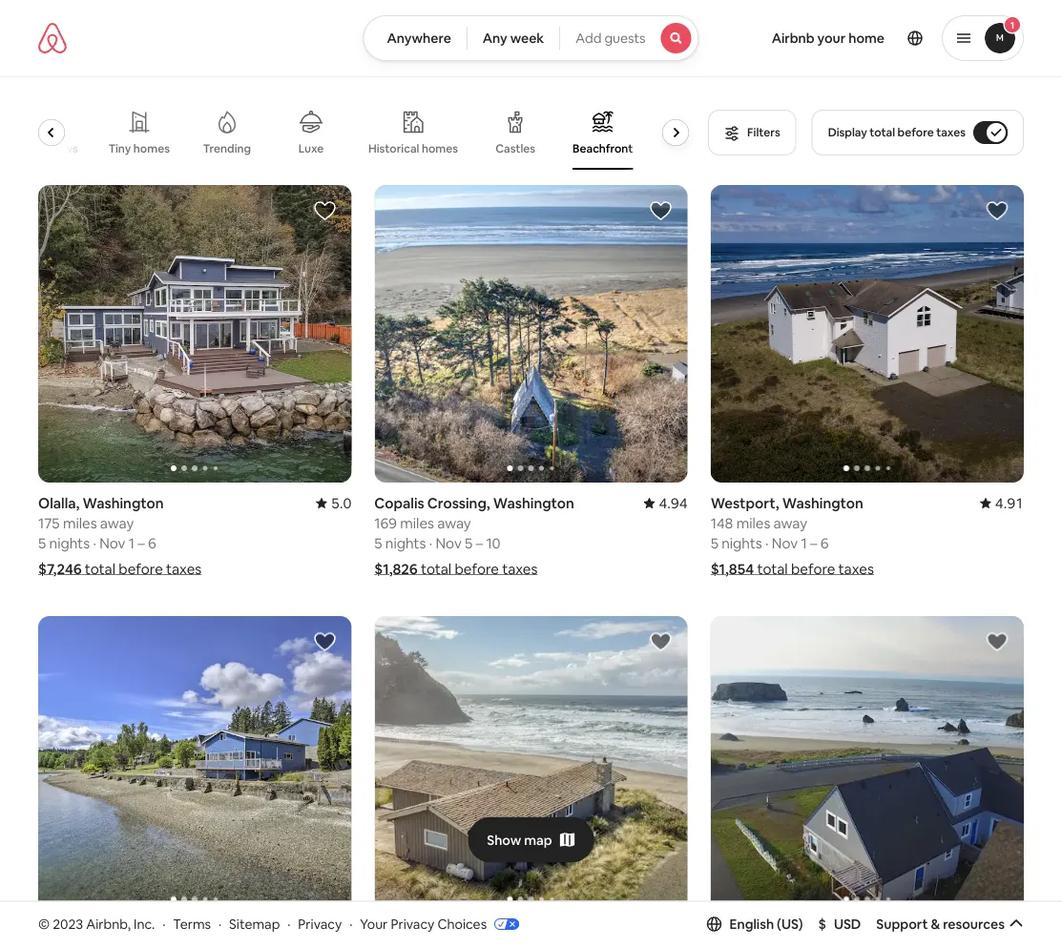 Task type: locate. For each thing, give the bounding box(es) containing it.
– inside olalla, washington 175 miles away 5 nights · nov 1 – 6 $7,246 total before taxes
[[138, 534, 145, 553]]

your privacy choices
[[360, 916, 487, 933]]

· inside the westport, washington 148 miles away 5 nights · nov 1 – 6 $1,854 total before taxes
[[766, 534, 769, 553]]

$7,246
[[38, 560, 82, 578]]

©
[[38, 916, 50, 933]]

nights up $1,854 on the right of the page
[[722, 534, 762, 553]]

away for 148 miles away
[[774, 514, 808, 533]]

away down westport, at the right of page
[[774, 514, 808, 533]]

0 horizontal spatial nights
[[49, 534, 90, 553]]

3 miles from the left
[[737, 514, 771, 533]]

$ usd
[[819, 916, 861, 933]]

nov inside the westport, washington 148 miles away 5 nights · nov 1 – 6 $1,854 total before taxes
[[772, 534, 798, 553]]

away right 175
[[100, 514, 134, 533]]

4.94
[[659, 494, 688, 513]]

taxes inside olalla, washington 175 miles away 5 nights · nov 1 – 6 $7,246 total before taxes
[[166, 560, 202, 578]]

5 left 10 at the left bottom of page
[[465, 534, 473, 553]]

sitemap link
[[229, 916, 280, 933]]

washington inside copalis crossing, washington 169 miles away 5 nights · nov 5 – 10 $1,826 total before taxes
[[493, 494, 575, 513]]

5 down 148
[[711, 534, 719, 553]]

&
[[931, 916, 940, 933]]

2 horizontal spatial nov
[[772, 534, 798, 553]]

4.89
[[995, 925, 1024, 944]]

total right $1,826
[[421, 560, 452, 578]]

nights inside the westport, washington 148 miles away 5 nights · nov 1 – 6 $1,854 total before taxes
[[722, 534, 762, 553]]

1 horizontal spatial nov
[[436, 534, 462, 553]]

privacy link
[[298, 916, 342, 933]]

group for olalla, washington
[[38, 185, 352, 483]]

group containing amazing views
[[0, 95, 730, 170]]

away inside the westport, washington 148 miles away 5 nights · nov 1 – 6 $1,854 total before taxes
[[774, 514, 808, 533]]

None search field
[[363, 15, 699, 61]]

0 horizontal spatial 1
[[129, 534, 135, 553]]

homes right historical
[[422, 141, 458, 156]]

2 6 from the left
[[821, 534, 829, 553]]

away
[[100, 514, 134, 533], [437, 514, 471, 533], [774, 514, 808, 533]]

1 button
[[942, 15, 1024, 61]]

away down the crossing,
[[437, 514, 471, 533]]

total inside copalis crossing, washington 169 miles away 5 nights · nov 5 – 10 $1,826 total before taxes
[[421, 560, 452, 578]]

group for copalis crossing, washington
[[375, 185, 688, 483]]

5 down 169 in the bottom of the page
[[375, 534, 382, 553]]

homes
[[422, 141, 458, 156], [133, 141, 170, 156]]

amazing
[[0, 141, 45, 156]]

homes for historical homes
[[422, 141, 458, 156]]

off-the-grid
[[664, 141, 730, 156]]

washington for bremerton, washington
[[118, 925, 199, 944]]

0 horizontal spatial –
[[138, 534, 145, 553]]

3 nov from the left
[[772, 534, 798, 553]]

grid
[[708, 141, 730, 156]]

nights for 148
[[722, 534, 762, 553]]

2 oregon from the left
[[769, 925, 820, 944]]

nov inside olalla, washington 175 miles away 5 nights · nov 1 – 6 $7,246 total before taxes
[[99, 534, 125, 553]]

map
[[524, 832, 552, 849]]

5.0 out of 5 average rating image
[[316, 494, 352, 513]]

0 horizontal spatial miles
[[63, 514, 97, 533]]

nights for 175
[[49, 534, 90, 553]]

1 nov from the left
[[99, 534, 125, 553]]

home
[[849, 30, 885, 47]]

0 horizontal spatial oregon
[[447, 925, 498, 944]]

add to wishlist: westport, washington image
[[986, 200, 1009, 222]]

trending
[[203, 141, 251, 156]]

4.94 out of 5 average rating image
[[644, 494, 688, 513]]

show map button
[[468, 818, 594, 864]]

2 nov from the left
[[436, 534, 462, 553]]

miles inside the westport, washington 148 miles away 5 nights · nov 1 – 6 $1,854 total before taxes
[[737, 514, 771, 533]]

miles for westport,
[[737, 514, 771, 533]]

1 miles from the left
[[63, 514, 97, 533]]

washington
[[83, 494, 164, 513], [493, 494, 575, 513], [783, 494, 864, 513], [118, 925, 199, 944]]

miles down westport, at the right of page
[[737, 514, 771, 533]]

airbnb your home
[[772, 30, 885, 47]]

1 horizontal spatial 1
[[801, 534, 807, 553]]

your privacy choices link
[[360, 916, 519, 935]]

3 – from the left
[[810, 534, 818, 553]]

0 horizontal spatial nov
[[99, 534, 125, 553]]

the-
[[685, 141, 708, 156]]

$
[[819, 916, 827, 933]]

support & resources
[[877, 916, 1005, 933]]

miles inside olalla, washington 175 miles away 5 nights · nov 1 – 6 $7,246 total before taxes
[[63, 514, 97, 533]]

0 horizontal spatial privacy
[[298, 916, 342, 933]]

taxes inside the westport, washington 148 miles away 5 nights · nov 1 – 6 $1,854 total before taxes
[[839, 560, 874, 578]]

$1,826
[[375, 560, 418, 578]]

6 inside olalla, washington 175 miles away 5 nights · nov 1 – 6 $7,246 total before taxes
[[148, 534, 156, 553]]

washington for olalla, washington 175 miles away 5 nights · nov 1 – 6 $7,246 total before taxes
[[83, 494, 164, 513]]

© 2023 airbnb, inc. ·
[[38, 916, 166, 933]]

1 horizontal spatial nights
[[386, 534, 426, 553]]

1 horizontal spatial oregon
[[769, 925, 820, 944]]

0 horizontal spatial 6
[[148, 534, 156, 553]]

any
[[483, 30, 508, 47]]

privacy left your on the left bottom
[[298, 916, 342, 933]]

taxes
[[937, 125, 966, 140], [166, 560, 202, 578], [502, 560, 538, 578], [839, 560, 874, 578]]

2 horizontal spatial miles
[[737, 514, 771, 533]]

5 down 175
[[38, 534, 46, 553]]

2 horizontal spatial nights
[[722, 534, 762, 553]]

6 for 175 miles away
[[148, 534, 156, 553]]

before right $7,246
[[119, 560, 163, 578]]

1 6 from the left
[[148, 534, 156, 553]]

away inside olalla, washington 175 miles away 5 nights · nov 1 – 6 $7,246 total before taxes
[[100, 514, 134, 533]]

1 horizontal spatial homes
[[422, 141, 458, 156]]

2 nights from the left
[[386, 534, 426, 553]]

total right $7,246
[[85, 560, 115, 578]]

before inside the westport, washington 148 miles away 5 nights · nov 1 – 6 $1,854 total before taxes
[[791, 560, 836, 578]]

terms · sitemap · privacy
[[173, 916, 342, 933]]

homes right the tiny
[[133, 141, 170, 156]]

2 horizontal spatial 1
[[1011, 19, 1015, 31]]

resources
[[943, 916, 1005, 933]]

before down 10 at the left bottom of page
[[455, 560, 499, 578]]

total right display
[[870, 125, 895, 140]]

3 away from the left
[[774, 514, 808, 533]]

before inside copalis crossing, washington 169 miles away 5 nights · nov 5 – 10 $1,826 total before taxes
[[455, 560, 499, 578]]

group
[[0, 95, 730, 170], [38, 185, 352, 483], [375, 185, 688, 483], [711, 185, 1024, 483], [38, 617, 352, 914], [375, 617, 688, 914], [711, 617, 1024, 914]]

1 inside the westport, washington 148 miles away 5 nights · nov 1 – 6 $1,854 total before taxes
[[801, 534, 807, 553]]

nights up $7,246
[[49, 534, 90, 553]]

oregon
[[447, 925, 498, 944], [769, 925, 820, 944]]

2 horizontal spatial away
[[774, 514, 808, 533]]

westport, washington 148 miles away 5 nights · nov 1 – 6 $1,854 total before taxes
[[711, 494, 874, 578]]

6 inside the westport, washington 148 miles away 5 nights · nov 1 – 6 $1,854 total before taxes
[[821, 534, 829, 553]]

·
[[93, 534, 96, 553], [429, 534, 433, 553], [766, 534, 769, 553], [162, 916, 166, 933], [219, 916, 222, 933], [288, 916, 291, 933], [350, 916, 353, 933]]

privacy
[[298, 916, 342, 933], [391, 916, 435, 933]]

1 horizontal spatial privacy
[[391, 916, 435, 933]]

miles down copalis
[[400, 514, 434, 533]]

1 5.0 from the top
[[331, 494, 352, 513]]

1
[[1011, 19, 1015, 31], [129, 534, 135, 553], [801, 534, 807, 553]]

1 inside olalla, washington 175 miles away 5 nights · nov 1 – 6 $7,246 total before taxes
[[129, 534, 135, 553]]

total inside the westport, washington 148 miles away 5 nights · nov 1 – 6 $1,854 total before taxes
[[757, 560, 788, 578]]

0 horizontal spatial homes
[[133, 141, 170, 156]]

before right $1,854 on the right of the page
[[791, 560, 836, 578]]

washington inside olalla, washington 175 miles away 5 nights · nov 1 – 6 $7,246 total before taxes
[[83, 494, 164, 513]]

miles inside copalis crossing, washington 169 miles away 5 nights · nov 5 – 10 $1,826 total before taxes
[[400, 514, 434, 533]]

5.0 left your on the left bottom
[[331, 925, 352, 944]]

taxes inside button
[[937, 125, 966, 140]]

6
[[148, 534, 156, 553], [821, 534, 829, 553]]

1 privacy from the left
[[298, 916, 342, 933]]

total
[[870, 125, 895, 140], [85, 560, 115, 578], [421, 560, 452, 578], [757, 560, 788, 578]]

1 horizontal spatial –
[[476, 534, 483, 553]]

show map
[[487, 832, 552, 849]]

1 nights from the left
[[49, 534, 90, 553]]

anywhere button
[[363, 15, 468, 61]]

(us)
[[777, 916, 803, 933]]

0 vertical spatial 5.0
[[331, 494, 352, 513]]

5.0 left copalis
[[331, 494, 352, 513]]

1 5 from the left
[[38, 534, 46, 553]]

any week
[[483, 30, 544, 47]]

washington inside the westport, washington 148 miles away 5 nights · nov 1 – 6 $1,854 total before taxes
[[783, 494, 864, 513]]

5
[[38, 534, 46, 553], [375, 534, 382, 553], [465, 534, 473, 553], [711, 534, 719, 553]]

5.0 for 5.0 out of 5 average rating icon
[[331, 494, 352, 513]]

miles
[[63, 514, 97, 533], [400, 514, 434, 533], [737, 514, 771, 533]]

away for 175 miles away
[[100, 514, 134, 533]]

4 5 from the left
[[711, 534, 719, 553]]

anywhere
[[387, 30, 451, 47]]

1 oregon from the left
[[447, 925, 498, 944]]

· inside copalis crossing, washington 169 miles away 5 nights · nov 5 – 10 $1,826 total before taxes
[[429, 534, 433, 553]]

1 horizontal spatial away
[[437, 514, 471, 533]]

crossing,
[[428, 494, 490, 513]]

1 away from the left
[[100, 514, 134, 533]]

1 horizontal spatial miles
[[400, 514, 434, 533]]

before inside button
[[898, 125, 934, 140]]

add
[[576, 30, 602, 47]]

amazing views
[[0, 141, 78, 156]]

nights up $1,826
[[386, 534, 426, 553]]

5.0 for 5.0 out of 5 average rating image
[[331, 925, 352, 944]]

5.0 out of 5 average rating image
[[316, 925, 352, 944]]

10
[[486, 534, 501, 553]]

nov inside copalis crossing, washington 169 miles away 5 nights · nov 5 – 10 $1,826 total before taxes
[[436, 534, 462, 553]]

2 privacy from the left
[[391, 916, 435, 933]]

1 vertical spatial 5.0
[[331, 925, 352, 944]]

westport,
[[711, 494, 780, 513]]

3 nights from the left
[[722, 534, 762, 553]]

5.0
[[331, 494, 352, 513], [331, 925, 352, 944]]

miles for olalla,
[[63, 514, 97, 533]]

airbnb your home link
[[760, 18, 896, 58]]

4.91 out of 5 average rating image
[[980, 494, 1024, 513]]

nov
[[99, 534, 125, 553], [436, 534, 462, 553], [772, 534, 798, 553]]

miles down olalla,
[[63, 514, 97, 533]]

before
[[898, 125, 934, 140], [119, 560, 163, 578], [455, 560, 499, 578], [791, 560, 836, 578]]

nights inside olalla, washington 175 miles away 5 nights · nov 1 – 6 $7,246 total before taxes
[[49, 534, 90, 553]]

terms link
[[173, 916, 211, 933]]

nights
[[49, 534, 90, 553], [386, 534, 426, 553], [722, 534, 762, 553]]

2 horizontal spatial –
[[810, 534, 818, 553]]

1 – from the left
[[138, 534, 145, 553]]

169
[[375, 514, 397, 533]]

luxe
[[298, 141, 324, 156]]

2 away from the left
[[437, 514, 471, 533]]

– inside the westport, washington 148 miles away 5 nights · nov 1 – 6 $1,854 total before taxes
[[810, 534, 818, 553]]

total right $1,854 on the right of the page
[[757, 560, 788, 578]]

privacy right your on the left bottom
[[391, 916, 435, 933]]

2 miles from the left
[[400, 514, 434, 533]]

before inside olalla, washington 175 miles away 5 nights · nov 1 – 6 $7,246 total before taxes
[[119, 560, 163, 578]]

none search field containing anywhere
[[363, 15, 699, 61]]

before right display
[[898, 125, 934, 140]]

2 – from the left
[[476, 534, 483, 553]]

–
[[138, 534, 145, 553], [476, 534, 483, 553], [810, 534, 818, 553]]

1 horizontal spatial 6
[[821, 534, 829, 553]]

0 horizontal spatial away
[[100, 514, 134, 533]]

2 5.0 from the top
[[331, 925, 352, 944]]



Task type: vqa. For each thing, say whether or not it's contained in the screenshot.


Task type: describe. For each thing, give the bounding box(es) containing it.
1 for westport, washington 148 miles away 5 nights · nov 1 – 6 $1,854 total before taxes
[[801, 534, 807, 553]]

2 5 from the left
[[375, 534, 382, 553]]

5 inside the westport, washington 148 miles away 5 nights · nov 1 – 6 $1,854 total before taxes
[[711, 534, 719, 553]]

4.89 out of 5 average rating image
[[980, 925, 1024, 944]]

nights inside copalis crossing, washington 169 miles away 5 nights · nov 5 – 10 $1,826 total before taxes
[[386, 534, 426, 553]]

copalis
[[375, 494, 424, 513]]

washington for westport, washington 148 miles away 5 nights · nov 1 – 6 $1,854 total before taxes
[[783, 494, 864, 513]]

inc.
[[134, 916, 155, 933]]

olalla,
[[38, 494, 80, 513]]

historical
[[368, 141, 419, 156]]

english (us)
[[730, 916, 803, 933]]

add to wishlist: neskowin, oregon image
[[650, 631, 673, 654]]

views
[[48, 141, 78, 156]]

homes for tiny homes
[[133, 141, 170, 156]]

bremerton,
[[38, 925, 115, 944]]

airbnb,
[[86, 916, 131, 933]]

off-
[[664, 141, 685, 156]]

display
[[828, 125, 867, 140]]

filters button
[[708, 110, 797, 156]]

olalla, washington 175 miles away 5 nights · nov 1 – 6 $7,246 total before taxes
[[38, 494, 202, 578]]

airbnb
[[772, 30, 815, 47]]

your
[[818, 30, 846, 47]]

4.91
[[995, 494, 1024, 513]]

taxes inside copalis crossing, washington 169 miles away 5 nights · nov 5 – 10 $1,826 total before taxes
[[502, 560, 538, 578]]

english (us) button
[[707, 916, 803, 933]]

tiny
[[109, 141, 131, 156]]

group for westport, washington
[[711, 185, 1024, 483]]

choices
[[438, 916, 487, 933]]

castles
[[496, 141, 536, 156]]

2023
[[53, 916, 83, 933]]

guests
[[605, 30, 646, 47]]

english
[[730, 916, 774, 933]]

neskowin,
[[375, 925, 444, 944]]

display total before taxes
[[828, 125, 966, 140]]

1 for olalla, washington 175 miles away 5 nights · nov 1 – 6 $7,246 total before taxes
[[129, 534, 135, 553]]

away inside copalis crossing, washington 169 miles away 5 nights · nov 5 – 10 $1,826 total before taxes
[[437, 514, 471, 533]]

week
[[510, 30, 544, 47]]

copalis crossing, washington 169 miles away 5 nights · nov 5 – 10 $1,826 total before taxes
[[375, 494, 575, 578]]

group for bremerton, washington
[[38, 617, 352, 914]]

add to wishlist: bandon, oregon image
[[986, 631, 1009, 654]]

total inside button
[[870, 125, 895, 140]]

nov for 148 miles away
[[772, 534, 798, 553]]

3 5 from the left
[[465, 534, 473, 553]]

add to wishlist: bremerton, washington image
[[313, 631, 336, 654]]

profile element
[[722, 0, 1024, 76]]

1 inside 'dropdown button'
[[1011, 19, 1015, 31]]

add guests
[[576, 30, 646, 47]]

oregon for neskowin, oregon
[[447, 925, 498, 944]]

add to wishlist: olalla, washington image
[[313, 200, 336, 222]]

historical homes
[[368, 141, 458, 156]]

add guests button
[[560, 15, 699, 61]]

oregon for bandon, oregon
[[769, 925, 820, 944]]

– for 175 miles away
[[138, 534, 145, 553]]

group for bandon, oregon
[[711, 617, 1024, 914]]

display total before taxes button
[[812, 110, 1024, 156]]

terms
[[173, 916, 211, 933]]

neskowin, oregon
[[375, 925, 498, 944]]

add to wishlist: copalis crossing, washington image
[[650, 200, 673, 222]]

148
[[711, 514, 733, 533]]

$1,854
[[711, 560, 754, 578]]

show
[[487, 832, 522, 849]]

usd
[[834, 916, 861, 933]]

filters
[[748, 125, 781, 140]]

your
[[360, 916, 388, 933]]

– for 148 miles away
[[810, 534, 818, 553]]

5 inside olalla, washington 175 miles away 5 nights · nov 1 – 6 $7,246 total before taxes
[[38, 534, 46, 553]]

bandon,
[[711, 925, 766, 944]]

· inside olalla, washington 175 miles away 5 nights · nov 1 – 6 $7,246 total before taxes
[[93, 534, 96, 553]]

bremerton, washington
[[38, 925, 199, 944]]

6 for 148 miles away
[[821, 534, 829, 553]]

bandon, oregon
[[711, 925, 820, 944]]

any week button
[[467, 15, 561, 61]]

total inside olalla, washington 175 miles away 5 nights · nov 1 – 6 $7,246 total before taxes
[[85, 560, 115, 578]]

support
[[877, 916, 928, 933]]

sitemap
[[229, 916, 280, 933]]

tiny homes
[[109, 141, 170, 156]]

– inside copalis crossing, washington 169 miles away 5 nights · nov 5 – 10 $1,826 total before taxes
[[476, 534, 483, 553]]

175
[[38, 514, 60, 533]]

support & resources button
[[877, 916, 1024, 933]]

beachfront
[[573, 141, 633, 156]]

nov for 175 miles away
[[99, 534, 125, 553]]



